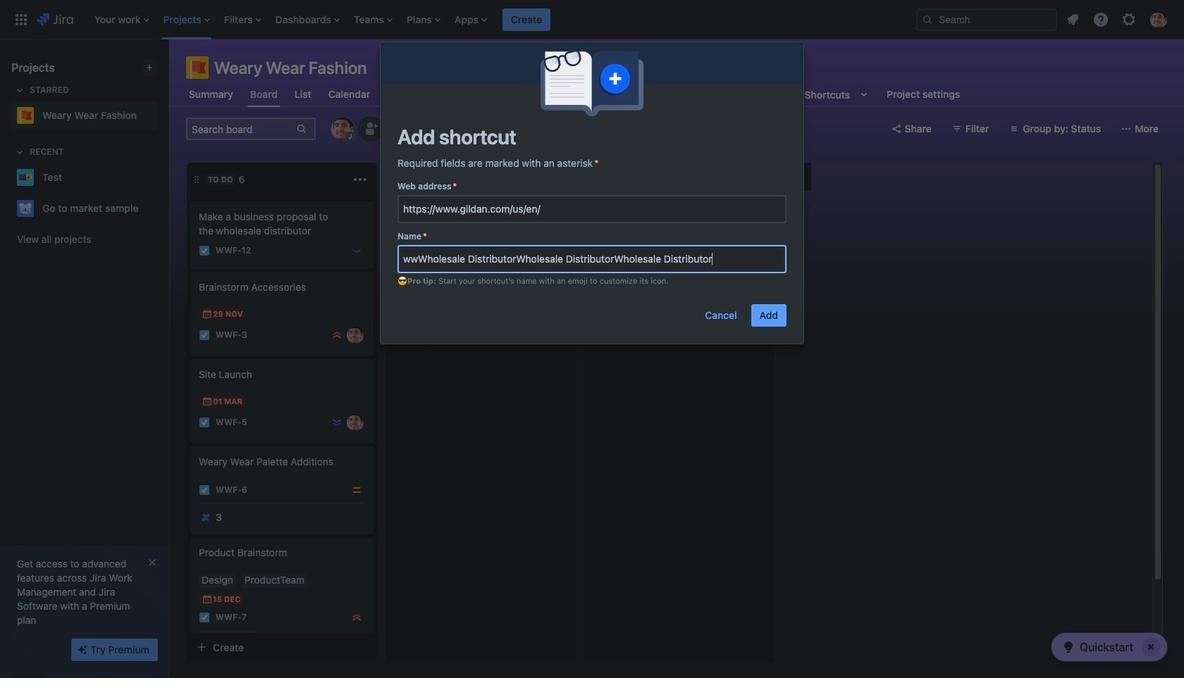 Task type: describe. For each thing, give the bounding box(es) containing it.
james peterson image
[[347, 415, 364, 431]]

2 task image from the top
[[199, 485, 210, 496]]

1 task image from the top
[[199, 330, 210, 341]]

low image
[[351, 245, 362, 257]]

due date: 15 december 2023 image
[[202, 594, 213, 606]]

primary element
[[8, 0, 905, 39]]

1 task image from the top
[[199, 245, 210, 257]]

e.g. Atlassian website field
[[399, 247, 785, 272]]

Search field
[[917, 8, 1058, 31]]

0 horizontal spatial james peterson image
[[347, 327, 364, 344]]

6 list item from the left
[[403, 0, 445, 39]]

4 list item from the left
[[271, 0, 344, 39]]

Search board text field
[[188, 119, 295, 139]]

medium image
[[351, 485, 362, 496]]

create column image
[[789, 168, 806, 185]]

close premium upgrade banner image
[[147, 558, 158, 569]]

collapse recent projects image
[[11, 144, 28, 161]]

collapse starred projects image
[[11, 82, 28, 99]]



Task type: locate. For each thing, give the bounding box(es) containing it.
1 vertical spatial james peterson image
[[347, 327, 364, 344]]

check image
[[1060, 639, 1077, 656]]

jira image
[[37, 11, 73, 28], [37, 11, 73, 28]]

highest image
[[331, 330, 343, 341], [351, 613, 362, 624]]

0 horizontal spatial list
[[87, 0, 905, 39]]

0 vertical spatial james peterson image
[[546, 296, 563, 313]]

task image
[[199, 330, 210, 341], [199, 485, 210, 496]]

list item
[[90, 0, 153, 39], [159, 0, 214, 39], [220, 0, 266, 39], [271, 0, 344, 39], [350, 0, 397, 39], [403, 0, 445, 39], [450, 0, 491, 39], [503, 0, 551, 39]]

2 vertical spatial task image
[[199, 613, 210, 624]]

5 list item from the left
[[350, 0, 397, 39]]

tab list
[[178, 82, 972, 107]]

dismiss quickstart image
[[1140, 637, 1163, 659]]

e.g. http://www.atlassian.com url field
[[399, 197, 785, 222]]

dialog
[[381, 42, 804, 344]]

lowest image
[[331, 417, 343, 429]]

due date: 29 february 2024 image
[[400, 278, 412, 289]]

james peterson image
[[546, 296, 563, 313], [347, 327, 364, 344]]

1 horizontal spatial list
[[1060, 7, 1176, 32]]

2 task image from the top
[[199, 417, 210, 429]]

due date: 15 december 2023 image
[[202, 594, 213, 606]]

due date: 01 march 2024 image
[[202, 396, 213, 407], [202, 396, 213, 407]]

banner
[[0, 0, 1184, 39]]

task image
[[199, 245, 210, 257], [199, 417, 210, 429], [199, 613, 210, 624]]

0 vertical spatial task image
[[199, 245, 210, 257]]

1 list item from the left
[[90, 0, 153, 39]]

1 vertical spatial highest image
[[351, 613, 362, 624]]

due date: 29 february 2024 image
[[400, 278, 412, 289]]

3 list item from the left
[[220, 0, 266, 39]]

add people image
[[362, 121, 379, 137]]

1 horizontal spatial highest image
[[351, 613, 362, 624]]

0 vertical spatial task image
[[199, 330, 210, 341]]

0 horizontal spatial highest image
[[331, 330, 343, 341]]

7 list item from the left
[[450, 0, 491, 39]]

2 list item from the left
[[159, 0, 214, 39]]

due date: 29 november 2023 image
[[202, 309, 213, 320], [202, 309, 213, 320]]

1 horizontal spatial james peterson image
[[546, 296, 563, 313]]

1 vertical spatial task image
[[199, 485, 210, 496]]

0 vertical spatial highest image
[[331, 330, 343, 341]]

3 task image from the top
[[199, 613, 210, 624]]

list
[[87, 0, 905, 39], [1060, 7, 1176, 32]]

8 list item from the left
[[503, 0, 551, 39]]

show subtasks image
[[233, 632, 250, 649]]

1 vertical spatial task image
[[199, 417, 210, 429]]

None search field
[[917, 8, 1058, 31]]

search image
[[922, 14, 933, 25]]



Task type: vqa. For each thing, say whether or not it's contained in the screenshot.
Italic ⌘I icon
no



